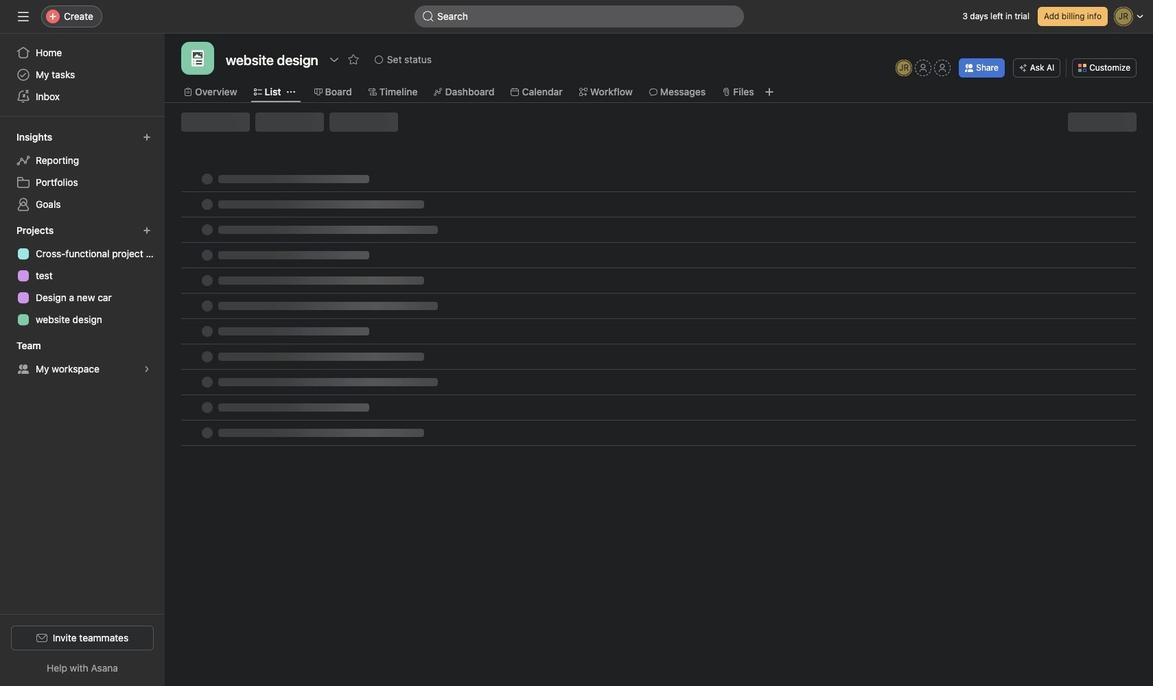 Task type: describe. For each thing, give the bounding box(es) containing it.
isinverse image
[[423, 11, 434, 22]]

projects element
[[0, 218, 165, 334]]

hide sidebar image
[[18, 11, 29, 22]]

teams element
[[0, 334, 165, 383]]

insights element
[[0, 125, 165, 218]]

add tab image
[[764, 87, 775, 97]]

tab actions image
[[287, 88, 295, 96]]

new insights image
[[143, 133, 151, 141]]

jr image
[[900, 60, 909, 76]]

new project or portfolio image
[[143, 227, 151, 235]]



Task type: locate. For each thing, give the bounding box(es) containing it.
show options image
[[329, 54, 340, 65]]

global element
[[0, 34, 165, 116]]

see details, my workspace image
[[143, 365, 151, 374]]

page_layout image
[[190, 50, 206, 67]]

list box
[[415, 5, 744, 27]]

add to starred image
[[348, 54, 359, 65]]

None text field
[[222, 47, 322, 72]]



Task type: vqa. For each thing, say whether or not it's contained in the screenshot.
Task updates You'll be notified when there's a comment on a task you're following, you're assigned a task, or you're added as a collaborator to a task Task
no



